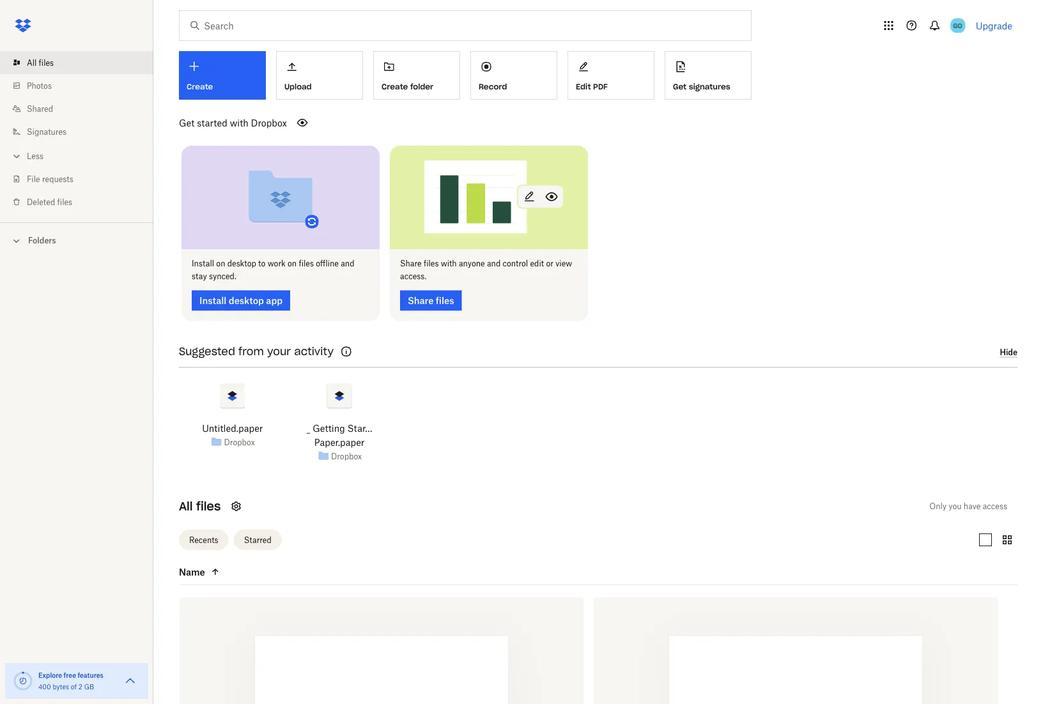 Task type: describe. For each thing, give the bounding box(es) containing it.
1 on from the left
[[216, 259, 225, 269]]

all files link
[[10, 51, 153, 74]]

untitled.paper
[[202, 423, 263, 434]]

have
[[964, 502, 981, 512]]

your
[[267, 345, 291, 358]]

gb
[[84, 683, 94, 691]]

400
[[38, 683, 51, 691]]

only
[[930, 502, 947, 512]]

requests
[[42, 174, 73, 184]]

desktop inside install on desktop to work on files offline and stay synced.
[[227, 259, 256, 269]]

deleted files link
[[10, 191, 153, 214]]

quota usage element
[[13, 671, 33, 692]]

file requests link
[[10, 168, 153, 191]]

files right deleted
[[57, 197, 72, 207]]

share files button
[[400, 291, 462, 311]]

paper.paper
[[315, 437, 365, 448]]

starred button
[[234, 530, 282, 551]]

go button
[[948, 15, 969, 36]]

file, untitled.paper row
[[594, 598, 998, 705]]

share for share files
[[408, 295, 434, 306]]

get signatures button
[[665, 51, 752, 100]]

install for install on desktop to work on files offline and stay synced.
[[192, 259, 214, 269]]

get signatures
[[673, 82, 731, 92]]

share for share files with anyone and control edit or view access.
[[400, 259, 422, 269]]

get started with dropbox
[[179, 117, 287, 128]]

install for install desktop app
[[200, 295, 227, 306]]

desktop inside button
[[229, 295, 264, 306]]

folders button
[[0, 231, 153, 250]]

dropbox link for _ getting star… paper.paper
[[331, 450, 362, 463]]

activity
[[294, 345, 334, 358]]

files inside "share files with anyone and control edit or view access."
[[424, 259, 439, 269]]

edit pdf button
[[568, 51, 655, 100]]

1 vertical spatial all
[[179, 499, 193, 514]]

get for get signatures
[[673, 82, 687, 92]]

from
[[239, 345, 264, 358]]

control
[[503, 259, 528, 269]]

with for files
[[441, 259, 457, 269]]

_ getting star… paper.paper link
[[293, 422, 386, 450]]

access.
[[400, 272, 427, 281]]

and inside "share files with anyone and control edit or view access."
[[487, 259, 501, 269]]

0 vertical spatial dropbox
[[251, 117, 287, 128]]

folder
[[411, 82, 434, 92]]

share files with anyone and control edit or view access.
[[400, 259, 572, 281]]

1 vertical spatial all files
[[179, 499, 221, 514]]

pdf
[[594, 82, 608, 92]]

to
[[258, 259, 266, 269]]

work
[[268, 259, 286, 269]]

recents
[[189, 536, 218, 545]]

dropbox for _ getting star… paper.paper
[[331, 452, 362, 461]]

edit
[[576, 82, 591, 92]]

deleted
[[27, 197, 55, 207]]

photos link
[[10, 74, 153, 97]]

signatures
[[689, 82, 731, 92]]

untitled.paper link
[[202, 422, 263, 436]]

only you have access
[[930, 502, 1008, 512]]

photos
[[27, 81, 52, 90]]

record button
[[471, 51, 558, 100]]

2 on from the left
[[288, 259, 297, 269]]

file
[[27, 174, 40, 184]]

recents button
[[179, 530, 229, 551]]

view
[[556, 259, 572, 269]]

started
[[197, 117, 228, 128]]

file requests
[[27, 174, 73, 184]]

list containing all files
[[0, 43, 153, 223]]

go
[[954, 21, 963, 29]]

files inside button
[[436, 295, 454, 306]]

anyone
[[459, 259, 485, 269]]



Task type: vqa. For each thing, say whether or not it's contained in the screenshot.
left ALL
yes



Task type: locate. For each thing, give the bounding box(es) containing it.
edit pdf
[[576, 82, 608, 92]]

0 vertical spatial dropbox link
[[224, 436, 255, 449]]

upload
[[285, 82, 312, 92]]

create for create
[[187, 82, 213, 92]]

all up recents button
[[179, 499, 193, 514]]

dropbox
[[251, 117, 287, 128], [224, 438, 255, 447], [331, 452, 362, 461]]

folder settings image
[[229, 499, 244, 514]]

dropbox down the upload at the left of page
[[251, 117, 287, 128]]

0 vertical spatial share
[[400, 259, 422, 269]]

shared
[[27, 104, 53, 114]]

all inside "link"
[[27, 58, 37, 67]]

and
[[341, 259, 355, 269], [487, 259, 501, 269]]

_ getting star… paper.paper
[[307, 423, 372, 448]]

2 and from the left
[[487, 259, 501, 269]]

files down "share files with anyone and control edit or view access."
[[436, 295, 454, 306]]

features
[[78, 672, 104, 680]]

1 horizontal spatial dropbox link
[[331, 450, 362, 463]]

0 horizontal spatial and
[[341, 259, 355, 269]]

explore free features 400 bytes of 2 gb
[[38, 672, 104, 691]]

0 horizontal spatial dropbox link
[[224, 436, 255, 449]]

0 horizontal spatial with
[[230, 117, 249, 128]]

install inside install on desktop to work on files offline and stay synced.
[[192, 259, 214, 269]]

starred
[[244, 536, 272, 545]]

deleted files
[[27, 197, 72, 207]]

share files
[[408, 295, 454, 306]]

hide
[[1000, 348, 1018, 357]]

0 vertical spatial desktop
[[227, 259, 256, 269]]

create folder button
[[373, 51, 460, 100]]

share inside button
[[408, 295, 434, 306]]

0 horizontal spatial on
[[216, 259, 225, 269]]

or
[[546, 259, 554, 269]]

with
[[230, 117, 249, 128], [441, 259, 457, 269]]

install inside button
[[200, 295, 227, 306]]

share
[[400, 259, 422, 269], [408, 295, 434, 306]]

stay
[[192, 272, 207, 281]]

files up access.
[[424, 259, 439, 269]]

files inside "link"
[[39, 58, 54, 67]]

all files
[[27, 58, 54, 67], [179, 499, 221, 514]]

desktop
[[227, 259, 256, 269], [229, 295, 264, 306]]

share inside "share files with anyone and control edit or view access."
[[400, 259, 422, 269]]

create inside dropdown button
[[187, 82, 213, 92]]

get left started
[[179, 117, 195, 128]]

0 horizontal spatial all
[[27, 58, 37, 67]]

create up started
[[187, 82, 213, 92]]

share down access.
[[408, 295, 434, 306]]

dropbox link down untitled.paper link
[[224, 436, 255, 449]]

dropbox image
[[10, 13, 36, 38]]

less image
[[10, 150, 23, 163]]

0 horizontal spatial create
[[187, 82, 213, 92]]

less
[[27, 151, 44, 161]]

with inside "share files with anyone and control edit or view access."
[[441, 259, 457, 269]]

create folder
[[382, 82, 434, 92]]

access
[[983, 502, 1008, 512]]

files left folder settings icon
[[196, 499, 221, 514]]

1 vertical spatial install
[[200, 295, 227, 306]]

signatures
[[27, 127, 67, 137]]

dropbox link down paper.paper
[[331, 450, 362, 463]]

0 horizontal spatial get
[[179, 117, 195, 128]]

hide button
[[1000, 348, 1018, 358]]

create inside button
[[382, 82, 408, 92]]

synced.
[[209, 272, 236, 281]]

1 vertical spatial dropbox link
[[331, 450, 362, 463]]

and inside install on desktop to work on files offline and stay synced.
[[341, 259, 355, 269]]

on
[[216, 259, 225, 269], [288, 259, 297, 269]]

create for create folder
[[382, 82, 408, 92]]

Search in folder "Dropbox" text field
[[204, 19, 725, 33]]

1 vertical spatial with
[[441, 259, 457, 269]]

dropbox link for untitled.paper
[[224, 436, 255, 449]]

offline
[[316, 259, 339, 269]]

getting
[[313, 423, 345, 434]]

1 and from the left
[[341, 259, 355, 269]]

1 horizontal spatial with
[[441, 259, 457, 269]]

_
[[307, 423, 310, 434]]

all files up photos
[[27, 58, 54, 67]]

and right offline
[[341, 259, 355, 269]]

1 horizontal spatial get
[[673, 82, 687, 92]]

0 horizontal spatial all files
[[27, 58, 54, 67]]

all files up recents button
[[179, 499, 221, 514]]

0 vertical spatial all
[[27, 58, 37, 67]]

with left anyone
[[441, 259, 457, 269]]

install up stay
[[192, 259, 214, 269]]

file, _ getting started with dropbox paper.paper row
[[180, 598, 584, 705]]

install desktop app
[[200, 295, 283, 306]]

all files inside "link"
[[27, 58, 54, 67]]

on up synced.
[[216, 259, 225, 269]]

get
[[673, 82, 687, 92], [179, 117, 195, 128]]

with right started
[[230, 117, 249, 128]]

desktop left app
[[229, 295, 264, 306]]

files left offline
[[299, 259, 314, 269]]

0 vertical spatial with
[[230, 117, 249, 128]]

dropbox down untitled.paper link
[[224, 438, 255, 447]]

shared link
[[10, 97, 153, 120]]

all
[[27, 58, 37, 67], [179, 499, 193, 514]]

install on desktop to work on files offline and stay synced.
[[192, 259, 355, 281]]

create
[[382, 82, 408, 92], [187, 82, 213, 92]]

free
[[64, 672, 76, 680]]

app
[[266, 295, 283, 306]]

create button
[[179, 51, 266, 100]]

install down synced.
[[200, 295, 227, 306]]

star…
[[348, 423, 372, 434]]

1 horizontal spatial on
[[288, 259, 297, 269]]

name button
[[179, 565, 286, 580]]

folders
[[28, 236, 56, 246]]

dropbox link
[[224, 436, 255, 449], [331, 450, 362, 463]]

with for started
[[230, 117, 249, 128]]

2 vertical spatial dropbox
[[331, 452, 362, 461]]

desktop left "to"
[[227, 259, 256, 269]]

signatures link
[[10, 120, 153, 143]]

you
[[949, 502, 962, 512]]

0 vertical spatial get
[[673, 82, 687, 92]]

dropbox for untitled.paper
[[224, 438, 255, 447]]

1 vertical spatial get
[[179, 117, 195, 128]]

edit
[[530, 259, 544, 269]]

0 vertical spatial all files
[[27, 58, 54, 67]]

1 vertical spatial share
[[408, 295, 434, 306]]

install
[[192, 259, 214, 269], [200, 295, 227, 306]]

explore
[[38, 672, 62, 680]]

get inside button
[[673, 82, 687, 92]]

1 horizontal spatial all files
[[179, 499, 221, 514]]

all files list item
[[0, 51, 153, 74]]

suggested from your activity
[[179, 345, 334, 358]]

create left folder
[[382, 82, 408, 92]]

get left 'signatures'
[[673, 82, 687, 92]]

dropbox down paper.paper
[[331, 452, 362, 461]]

and left the control
[[487, 259, 501, 269]]

suggested
[[179, 345, 235, 358]]

2
[[79, 683, 82, 691]]

record
[[479, 82, 507, 92]]

1 vertical spatial desktop
[[229, 295, 264, 306]]

1 horizontal spatial all
[[179, 499, 193, 514]]

files up photos
[[39, 58, 54, 67]]

on right the work
[[288, 259, 297, 269]]

upgrade link
[[976, 20, 1013, 31]]

0 vertical spatial install
[[192, 259, 214, 269]]

list
[[0, 43, 153, 223]]

files inside install on desktop to work on files offline and stay synced.
[[299, 259, 314, 269]]

install desktop app button
[[192, 291, 290, 311]]

upload button
[[276, 51, 363, 100]]

1 horizontal spatial and
[[487, 259, 501, 269]]

upgrade
[[976, 20, 1013, 31]]

files
[[39, 58, 54, 67], [57, 197, 72, 207], [299, 259, 314, 269], [424, 259, 439, 269], [436, 295, 454, 306], [196, 499, 221, 514]]

get for get started with dropbox
[[179, 117, 195, 128]]

bytes
[[53, 683, 69, 691]]

share up access.
[[400, 259, 422, 269]]

of
[[71, 683, 77, 691]]

name
[[179, 567, 205, 578]]

1 vertical spatial dropbox
[[224, 438, 255, 447]]

all up photos
[[27, 58, 37, 67]]

1 horizontal spatial create
[[382, 82, 408, 92]]



